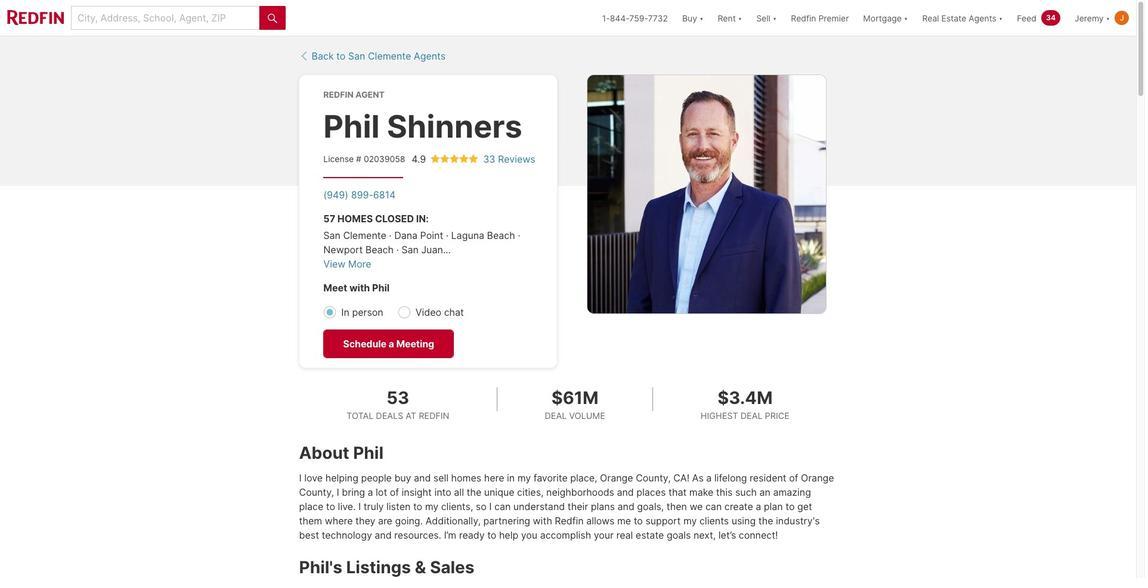 Task type: describe. For each thing, give the bounding box(es) containing it.
0 horizontal spatial beach
[[366, 244, 394, 256]]

back to san clemente agents
[[312, 50, 446, 62]]

about phil
[[299, 444, 384, 464]]

&
[[415, 558, 426, 579]]

make
[[690, 487, 714, 499]]

and up insight
[[414, 473, 431, 485]]

34
[[1047, 13, 1056, 22]]

a inside button
[[389, 338, 394, 350]]

total
[[347, 411, 374, 422]]

$61m deal volume
[[545, 388, 606, 422]]

a left lot at the left
[[368, 487, 373, 499]]

· left dana
[[389, 229, 392, 241]]

listings
[[346, 558, 411, 579]]

video chat
[[416, 307, 464, 319]]

1 vertical spatial the
[[759, 516, 774, 528]]

accomplish
[[540, 530, 592, 542]]

technology
[[322, 530, 372, 542]]

favorite
[[534, 473, 568, 485]]

unique
[[484, 487, 515, 499]]

clients
[[700, 516, 729, 528]]

rating 4.9 out of 5 element
[[431, 154, 479, 164]]

best
[[299, 530, 319, 542]]

places
[[637, 487, 666, 499]]

homes
[[338, 213, 373, 225]]

phil's listings & sales
[[299, 558, 475, 579]]

to right me
[[634, 516, 643, 528]]

help
[[499, 530, 519, 542]]

2 vertical spatial phil
[[353, 444, 384, 464]]

goals
[[667, 530, 691, 542]]

using
[[732, 516, 756, 528]]

i left love
[[299, 473, 302, 485]]

7732
[[648, 13, 668, 23]]

53 total deals at redfin
[[347, 388, 450, 422]]

you
[[521, 530, 538, 542]]

about
[[299, 444, 350, 464]]

1 horizontal spatial county,
[[636, 473, 671, 485]]

resources.
[[395, 530, 442, 542]]

insight
[[402, 487, 432, 499]]

i love helping people buy and sell homes here in my favorite place, orange county, ca! as a lifelong resident of orange county, i bring a lot of insight into all the unique cities, neighborhoods and places that make this such an amazing place to live. i truly listen to my clients, so i can understand their plans and goals, then we can create a plan to get them where they are going. additionally, partnering with redfin allows me to support my clients using the industry's best technology and resources. i'm ready to help you accomplish your real estate goals next, let's connect!
[[299, 473, 835, 542]]

schedule a meeting
[[343, 338, 435, 350]]

lifelong
[[715, 473, 748, 485]]

connect!
[[739, 530, 779, 542]]

people
[[361, 473, 392, 485]]

your
[[594, 530, 614, 542]]

clients,
[[441, 502, 473, 513]]

1-
[[603, 13, 610, 23]]

2 orange from the left
[[801, 473, 835, 485]]

real
[[617, 530, 633, 542]]

helping
[[326, 473, 359, 485]]

industry's
[[776, 516, 820, 528]]

sell ▾
[[757, 13, 777, 23]]

chat
[[444, 307, 464, 319]]

laguna
[[452, 229, 485, 241]]

allows
[[587, 516, 615, 528]]

2 can from the left
[[706, 502, 722, 513]]

City, Address, School, Agent, ZIP search field
[[71, 6, 260, 30]]

submit search image
[[268, 14, 278, 23]]

jeremy ▾
[[1075, 13, 1111, 23]]

me
[[618, 516, 631, 528]]

0 horizontal spatial agents
[[414, 50, 446, 62]]

0 vertical spatial san
[[348, 50, 366, 62]]

i right live.
[[359, 502, 361, 513]]

phil's
[[299, 558, 343, 579]]

4.9
[[412, 153, 426, 165]]

listen
[[387, 502, 411, 513]]

where
[[325, 516, 353, 528]]

1 vertical spatial phil
[[372, 282, 390, 294]]

rent ▾
[[718, 13, 742, 23]]

volume
[[570, 411, 606, 422]]

additionally,
[[426, 516, 481, 528]]

redfin inside button
[[792, 13, 817, 23]]

▾ for jeremy ▾
[[1107, 13, 1111, 23]]

deal inside '$3.4m highest deal price'
[[741, 411, 763, 422]]

0 horizontal spatial county,
[[299, 487, 334, 499]]

· down dana
[[397, 244, 399, 256]]

that
[[669, 487, 687, 499]]

2 horizontal spatial san
[[402, 244, 419, 256]]

0 vertical spatial clemente
[[368, 50, 411, 62]]

view more
[[324, 258, 372, 270]]

cities,
[[517, 487, 544, 499]]

to down insight
[[414, 502, 423, 513]]

create
[[725, 502, 754, 513]]

plans
[[591, 502, 615, 513]]

▾ for rent ▾
[[739, 13, 742, 23]]

redfin premier button
[[784, 0, 857, 36]]

0 horizontal spatial the
[[467, 487, 482, 499]]

truly
[[364, 502, 384, 513]]

1 horizontal spatial beach
[[487, 229, 515, 241]]

759-
[[630, 13, 648, 23]]

understand
[[514, 502, 565, 513]]

▾ for sell ▾
[[773, 13, 777, 23]]

place
[[299, 502, 324, 513]]

into
[[435, 487, 452, 499]]

rent
[[718, 13, 736, 23]]

juan
[[422, 244, 443, 256]]

them
[[299, 516, 322, 528]]

video
[[416, 307, 442, 319]]

844-
[[610, 13, 630, 23]]

$3.4m
[[718, 388, 773, 409]]

(949) 899-6814
[[324, 189, 396, 201]]

and down are
[[375, 530, 392, 542]]

02039058
[[364, 154, 405, 164]]



Task type: locate. For each thing, give the bounding box(es) containing it.
1 horizontal spatial of
[[790, 473, 799, 485]]

with down more
[[350, 282, 370, 294]]

i down helping in the left of the page
[[337, 487, 339, 499]]

beach right laguna on the top of page
[[487, 229, 515, 241]]

1 vertical spatial with
[[533, 516, 553, 528]]

agents inside 'dropdown button'
[[969, 13, 997, 23]]

i'm
[[444, 530, 457, 542]]

more
[[348, 258, 372, 270]]

homes
[[452, 473, 482, 485]]

1 horizontal spatial agents
[[969, 13, 997, 23]]

2 vertical spatial my
[[684, 516, 697, 528]]

1 vertical spatial agents
[[414, 50, 446, 62]]

redfin up accomplish
[[555, 516, 584, 528]]

we
[[690, 502, 703, 513]]

sell ▾ button
[[750, 0, 784, 36]]

place,
[[571, 473, 598, 485]]

0 vertical spatial county,
[[636, 473, 671, 485]]

this
[[717, 487, 733, 499]]

clemente inside san clemente · dana point · laguna beach · newport beach · san juan
[[343, 229, 387, 241]]

resident
[[750, 473, 787, 485]]

meet with phil
[[324, 282, 390, 294]]

1 ▾ from the left
[[700, 13, 704, 23]]

buy
[[683, 13, 698, 23]]

orange up amazing
[[801, 473, 835, 485]]

san down dana
[[402, 244, 419, 256]]

1 deal from the left
[[545, 411, 567, 422]]

a left plan at the right of the page
[[756, 502, 762, 513]]

33
[[484, 153, 496, 165]]

partnering
[[484, 516, 531, 528]]

clemente down homes
[[343, 229, 387, 241]]

real estate agents ▾
[[923, 13, 1003, 23]]

deal inside $61m deal volume
[[545, 411, 567, 422]]

ca!
[[674, 473, 690, 485]]

san clemente · dana point · laguna beach · newport beach · san juan
[[324, 229, 521, 256]]

redfin agent
[[324, 90, 385, 100]]

user photo image
[[1115, 11, 1130, 25]]

san down 57
[[324, 229, 341, 241]]

the
[[467, 487, 482, 499], [759, 516, 774, 528]]

2 ▾ from the left
[[739, 13, 742, 23]]

rent ▾ button
[[711, 0, 750, 36]]

love
[[305, 473, 323, 485]]

▾ right mortgage
[[905, 13, 909, 23]]

license # 02039058
[[324, 154, 405, 164]]

1 horizontal spatial the
[[759, 516, 774, 528]]

phil up person
[[372, 282, 390, 294]]

let's
[[719, 530, 737, 542]]

deal
[[545, 411, 567, 422], [741, 411, 763, 422]]

57
[[324, 213, 336, 225]]

▾ right sell
[[773, 13, 777, 23]]

0 vertical spatial agents
[[969, 13, 997, 23]]

to down amazing
[[786, 502, 795, 513]]

premier
[[819, 13, 849, 23]]

0 vertical spatial beach
[[487, 229, 515, 241]]

can up clients
[[706, 502, 722, 513]]

live.
[[338, 502, 356, 513]]

sell ▾ button
[[757, 0, 777, 36]]

0 vertical spatial of
[[790, 473, 799, 485]]

0 horizontal spatial of
[[390, 487, 399, 499]]

dana
[[395, 229, 418, 241]]

a right as
[[707, 473, 712, 485]]

0 vertical spatial my
[[518, 473, 531, 485]]

redfin right at
[[419, 411, 450, 422]]

clemente up agent
[[368, 50, 411, 62]]

2 vertical spatial san
[[402, 244, 419, 256]]

1 can from the left
[[495, 502, 511, 513]]

0 horizontal spatial my
[[425, 502, 439, 513]]

1 vertical spatial my
[[425, 502, 439, 513]]

to
[[337, 50, 346, 62], [326, 502, 335, 513], [414, 502, 423, 513], [786, 502, 795, 513], [634, 516, 643, 528], [488, 530, 497, 542]]

in
[[342, 307, 350, 319]]

with down understand at the left bottom
[[533, 516, 553, 528]]

schedule a meeting button
[[324, 330, 454, 359]]

·
[[389, 229, 392, 241], [446, 229, 449, 241], [518, 229, 521, 241], [397, 244, 399, 256]]

1 vertical spatial clemente
[[343, 229, 387, 241]]

orange
[[600, 473, 634, 485], [801, 473, 835, 485]]

my down "into"
[[425, 502, 439, 513]]

a left meeting
[[389, 338, 394, 350]]

· up '…'
[[446, 229, 449, 241]]

so
[[476, 502, 487, 513]]

estate
[[942, 13, 967, 23]]

▾
[[700, 13, 704, 23], [739, 13, 742, 23], [773, 13, 777, 23], [905, 13, 909, 23], [1000, 13, 1003, 23], [1107, 13, 1111, 23]]

can down unique
[[495, 502, 511, 513]]

phil up people
[[353, 444, 384, 464]]

1 horizontal spatial deal
[[741, 411, 763, 422]]

5 ▾ from the left
[[1000, 13, 1003, 23]]

redfin left premier
[[792, 13, 817, 23]]

0 horizontal spatial san
[[324, 229, 341, 241]]

(949) 899-6814 link
[[324, 189, 396, 201]]

$3.4m highest deal price
[[701, 388, 790, 422]]

#
[[356, 154, 362, 164]]

schedule
[[343, 338, 387, 350]]

beach up more
[[366, 244, 394, 256]]

redfin left agent
[[324, 90, 354, 100]]

phil shinners
[[324, 108, 523, 145]]

neighborhoods
[[547, 487, 615, 499]]

1 vertical spatial county,
[[299, 487, 334, 499]]

1 horizontal spatial my
[[518, 473, 531, 485]]

they
[[356, 516, 376, 528]]

view
[[324, 258, 346, 270]]

i right so
[[490, 502, 492, 513]]

san right back
[[348, 50, 366, 62]]

redfin premier
[[792, 13, 849, 23]]

in person
[[342, 307, 384, 319]]

agent
[[356, 90, 385, 100]]

sell
[[757, 13, 771, 23]]

▾ for mortgage ▾
[[905, 13, 909, 23]]

orange up plans
[[600, 473, 634, 485]]

▾ inside 'dropdown button'
[[1000, 13, 1003, 23]]

0 vertical spatial with
[[350, 282, 370, 294]]

1 horizontal spatial orange
[[801, 473, 835, 485]]

meeting
[[396, 338, 435, 350]]

real estate agents ▾ link
[[923, 0, 1003, 36]]

phil shinners, redfin agent in san clemente image
[[587, 75, 827, 315]]

redfin inside i love helping people buy and sell homes here in my favorite place, orange county, ca! as a lifelong resident of orange county, i bring a lot of insight into all the unique cities, neighborhoods and places that make this such an amazing place to live. i truly listen to my clients, so i can understand their plans and goals, then we can create a plan to get them where they are going. additionally, partnering with redfin allows me to support my clients using the industry's best technology and resources. i'm ready to help you accomplish your real estate goals next, let's connect!
[[555, 516, 584, 528]]

…
[[443, 244, 451, 256]]

mortgage ▾
[[864, 13, 909, 23]]

0 horizontal spatial can
[[495, 502, 511, 513]]

1 horizontal spatial with
[[533, 516, 553, 528]]

deal down $3.4m
[[741, 411, 763, 422]]

reviews
[[498, 153, 536, 165]]

to left live.
[[326, 502, 335, 513]]

2 deal from the left
[[741, 411, 763, 422]]

all
[[454, 487, 464, 499]]

buy
[[395, 473, 412, 485]]

get
[[798, 502, 813, 513]]

plan
[[764, 502, 783, 513]]

mortgage ▾ button
[[864, 0, 909, 36]]

1 horizontal spatial can
[[706, 502, 722, 513]]

county, down love
[[299, 487, 334, 499]]

meet
[[324, 282, 348, 294]]

deal down $61m
[[545, 411, 567, 422]]

with inside i love helping people buy and sell homes here in my favorite place, orange county, ca! as a lifelong resident of orange county, i bring a lot of insight into all the unique cities, neighborhoods and places that make this such an amazing place to live. i truly listen to my clients, so i can understand their plans and goals, then we can create a plan to get them where they are going. additionally, partnering with redfin allows me to support my clients using the industry's best technology and resources. i'm ready to help you accomplish your real estate goals next, let's connect!
[[533, 516, 553, 528]]

1 vertical spatial san
[[324, 229, 341, 241]]

0 vertical spatial phil
[[324, 108, 380, 145]]

then
[[667, 502, 687, 513]]

0 horizontal spatial with
[[350, 282, 370, 294]]

phil down redfin agent
[[324, 108, 380, 145]]

such
[[736, 487, 757, 499]]

buy ▾ button
[[676, 0, 711, 36]]

buy ▾
[[683, 13, 704, 23]]

3 ▾ from the left
[[773, 13, 777, 23]]

real estate agents ▾ button
[[916, 0, 1011, 36]]

6 ▾ from the left
[[1107, 13, 1111, 23]]

closed
[[375, 213, 414, 225]]

of right lot at the left
[[390, 487, 399, 499]]

at
[[406, 411, 417, 422]]

0 horizontal spatial deal
[[545, 411, 567, 422]]

▾ left 'user photo'
[[1107, 13, 1111, 23]]

1 horizontal spatial san
[[348, 50, 366, 62]]

redfin
[[792, 13, 817, 23], [324, 90, 354, 100], [419, 411, 450, 422], [555, 516, 584, 528]]

my down we
[[684, 516, 697, 528]]

$61m
[[552, 388, 599, 409]]

2 horizontal spatial my
[[684, 516, 697, 528]]

in:
[[416, 213, 429, 225]]

▾ left feed
[[1000, 13, 1003, 23]]

amazing
[[774, 487, 812, 499]]

to left the help
[[488, 530, 497, 542]]

and left places at bottom
[[617, 487, 634, 499]]

to right back
[[337, 50, 346, 62]]

of up amazing
[[790, 473, 799, 485]]

57  homes closed in:
[[324, 213, 429, 225]]

the right all
[[467, 487, 482, 499]]

899-
[[351, 189, 373, 201]]

real
[[923, 13, 940, 23]]

1 vertical spatial beach
[[366, 244, 394, 256]]

· right laguna on the top of page
[[518, 229, 521, 241]]

1-844-759-7732 link
[[603, 13, 668, 23]]

33 reviews link
[[484, 153, 536, 165]]

1 orange from the left
[[600, 473, 634, 485]]

county, up places at bottom
[[636, 473, 671, 485]]

4 ▾ from the left
[[905, 13, 909, 23]]

▾ for buy ▾
[[700, 13, 704, 23]]

0 vertical spatial the
[[467, 487, 482, 499]]

highest
[[701, 411, 739, 422]]

0 horizontal spatial orange
[[600, 473, 634, 485]]

redfin inside 53 total deals at redfin
[[419, 411, 450, 422]]

and up me
[[618, 502, 635, 513]]

buy ▾ button
[[683, 0, 704, 36]]

my right "in"
[[518, 473, 531, 485]]

the up connect!
[[759, 516, 774, 528]]

1 vertical spatial of
[[390, 487, 399, 499]]

goals,
[[638, 502, 664, 513]]

▾ right rent
[[739, 13, 742, 23]]

▾ right buy
[[700, 13, 704, 23]]

33 reviews
[[484, 153, 536, 165]]



Task type: vqa. For each thing, say whether or not it's contained in the screenshot.
premier on the right of the page
yes



